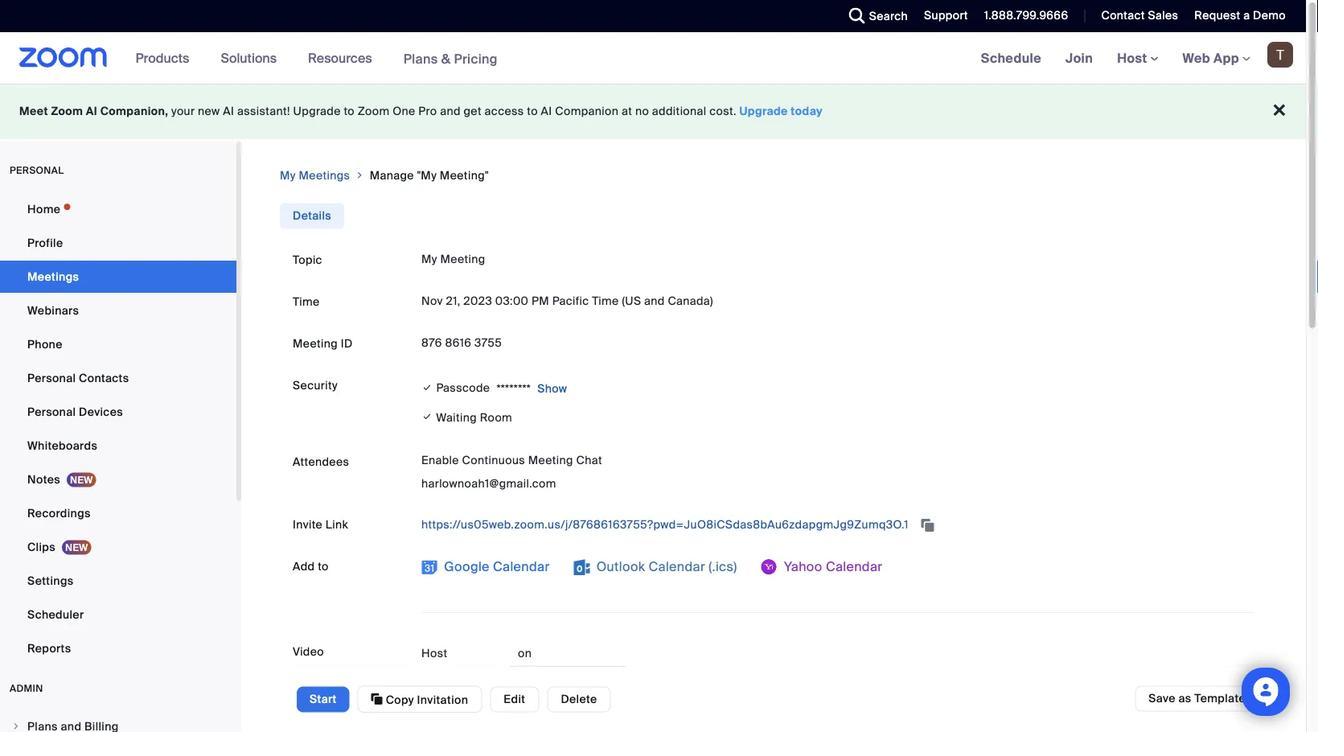 Task type: describe. For each thing, give the bounding box(es) containing it.
reports link
[[0, 633, 237, 665]]

manage my meeting navigation
[[280, 167, 1268, 184]]

enable continuous meeting chat
[[422, 453, 603, 468]]

options
[[293, 707, 336, 722]]

as
[[1179, 691, 1192, 706]]

meetings inside manage my meeting 'navigation'
[[299, 168, 350, 183]]

settings
[[27, 573, 74, 588]]

manage "my meeting" link
[[370, 167, 489, 183]]

details
[[293, 208, 332, 223]]

show
[[538, 381, 568, 396]]

automatically
[[422, 702, 496, 717]]

https://us05web.zoom.us/j/87686163755?pwd=juo8icsdas8bau6zdapgmjg9zumq3o.1
[[422, 517, 912, 532]]

host element for host
[[518, 645, 615, 661]]

show button
[[531, 376, 568, 402]]

harlownoah1@gmail.com
[[422, 476, 557, 491]]

google calendar
[[441, 558, 550, 575]]

copy image
[[371, 692, 383, 706]]

canada)
[[668, 293, 714, 308]]

whiteboards
[[27, 438, 97, 453]]

search button
[[838, 0, 913, 32]]

clips
[[27, 540, 55, 554]]

devices
[[79, 404, 123, 419]]

sales
[[1149, 8, 1179, 23]]

yahoo calendar
[[781, 558, 883, 575]]

0 horizontal spatial to
[[318, 559, 329, 574]]

scheduler
[[27, 607, 84, 622]]

personal for personal contacts
[[27, 371, 76, 385]]

scheduler link
[[0, 599, 237, 631]]

request
[[1195, 8, 1241, 23]]

recordings link
[[0, 497, 237, 530]]

join
[[1066, 49, 1094, 66]]

copy
[[386, 692, 414, 707]]

clips link
[[0, 531, 237, 563]]

today
[[791, 104, 823, 119]]

calendar for yahoo
[[826, 558, 883, 575]]

no
[[636, 104, 650, 119]]

pm
[[532, 293, 550, 308]]

btn image for google calendar
[[422, 559, 438, 575]]

2 horizontal spatial to
[[527, 104, 538, 119]]

pricing
[[454, 50, 498, 67]]

1 zoom from the left
[[51, 104, 83, 119]]

add
[[293, 559, 315, 574]]

add to element
[[422, 554, 1255, 596]]

new
[[198, 104, 220, 119]]

passcode
[[437, 381, 490, 396]]

contacts
[[79, 371, 129, 385]]

plans
[[404, 50, 438, 67]]

host button
[[1118, 49, 1159, 66]]

********
[[497, 381, 531, 396]]

profile picture image
[[1268, 42, 1294, 68]]

profile
[[27, 235, 63, 250]]

topic
[[293, 253, 323, 268]]

add to
[[293, 559, 329, 574]]

personal devices
[[27, 404, 123, 419]]

invite
[[293, 517, 323, 532]]

a
[[1244, 8, 1251, 23]]

host element for participant
[[518, 668, 615, 684]]

automatically record meeting on the local computer
[[422, 702, 707, 717]]

computer
[[654, 702, 707, 717]]

record
[[499, 702, 535, 717]]

personal contacts link
[[0, 362, 237, 394]]

settings link
[[0, 565, 237, 597]]

meet zoom ai companion, footer
[[0, 84, 1307, 139]]

the
[[603, 702, 621, 717]]

companion
[[555, 104, 619, 119]]

solutions
[[221, 49, 277, 66]]

companion,
[[100, 104, 168, 119]]

meeting inside the topic element
[[441, 251, 486, 266]]

2 vertical spatial meeting
[[529, 453, 574, 468]]

google
[[444, 558, 490, 575]]

outlook
[[597, 558, 646, 575]]

start link
[[297, 687, 350, 712]]

join link
[[1054, 32, 1106, 84]]

right image
[[355, 167, 365, 183]]

at
[[622, 104, 633, 119]]

search
[[870, 8, 909, 23]]

876 8616 3755
[[422, 335, 502, 350]]

0 horizontal spatial time
[[293, 295, 320, 309]]

meeting id
[[293, 336, 353, 351]]

manage my meeting tab control tab list
[[280, 203, 344, 229]]

https://us05web.zoom.us/j/87686163755?pwd=juo8icsdas8bau6zdapgmjg9zumq3o.1 link
[[422, 517, 912, 532]]

calendar for google
[[493, 558, 550, 575]]

notes link
[[0, 464, 237, 496]]

room
[[480, 410, 513, 425]]

1 vertical spatial host
[[422, 646, 448, 661]]

app
[[1214, 49, 1240, 66]]

save as template button
[[1136, 686, 1260, 712]]

save
[[1149, 691, 1176, 706]]

delete
[[561, 692, 598, 707]]

meet
[[19, 104, 48, 119]]

my for my meetings
[[280, 168, 296, 183]]

web
[[1183, 49, 1211, 66]]

1 horizontal spatial to
[[344, 104, 355, 119]]

local
[[624, 702, 651, 717]]

3755
[[475, 335, 502, 350]]

attendees
[[293, 454, 350, 469]]

passcode ******** show
[[437, 381, 568, 396]]

zoom logo image
[[19, 47, 108, 68]]

personal menu menu
[[0, 193, 237, 666]]

web app
[[1183, 49, 1240, 66]]

schedule
[[982, 49, 1042, 66]]

support
[[925, 8, 969, 23]]



Task type: locate. For each thing, give the bounding box(es) containing it.
0 vertical spatial host element
[[518, 645, 615, 661]]

upgrade today link
[[740, 104, 823, 119]]

meetings inside "personal menu" menu
[[27, 269, 79, 284]]

1 horizontal spatial ai
[[223, 104, 234, 119]]

1 ai from the left
[[86, 104, 97, 119]]

calendar right google
[[493, 558, 550, 575]]

and left the get
[[440, 104, 461, 119]]

personal contacts
[[27, 371, 129, 385]]

personal up whiteboards
[[27, 404, 76, 419]]

1 vertical spatial and
[[645, 293, 665, 308]]

0 horizontal spatial and
[[440, 104, 461, 119]]

0 vertical spatial my
[[280, 168, 296, 183]]

0 vertical spatial on
[[518, 646, 532, 661]]

host element
[[518, 645, 615, 661], [518, 668, 615, 684]]

0 horizontal spatial btn image
[[422, 559, 438, 575]]

2 horizontal spatial meeting
[[529, 453, 574, 468]]

my
[[280, 168, 296, 183], [422, 251, 438, 266]]

contact sales
[[1102, 8, 1179, 23]]

access
[[485, 104, 524, 119]]

calendar inside outlook calendar (.ics) link
[[649, 558, 706, 575]]

1 vertical spatial checked image
[[422, 408, 433, 425]]

2 upgrade from the left
[[740, 104, 788, 119]]

manage "my meeting"
[[370, 168, 489, 183]]

0 vertical spatial checked image
[[422, 379, 433, 395]]

invite link
[[293, 517, 348, 532]]

menu item
[[0, 711, 237, 732]]

btn image left the outlook
[[574, 559, 590, 575]]

1 vertical spatial meeting
[[293, 336, 338, 351]]

home link
[[0, 193, 237, 225]]

1 horizontal spatial meetings
[[299, 168, 350, 183]]

meetings up webinars
[[27, 269, 79, 284]]

0 horizontal spatial meetings
[[27, 269, 79, 284]]

0 horizontal spatial upgrade
[[293, 104, 341, 119]]

my inside manage my meeting 'navigation'
[[280, 168, 296, 183]]

security
[[293, 378, 338, 393]]

host down contact sales
[[1118, 49, 1151, 66]]

whiteboards link
[[0, 430, 237, 462]]

zoom left one
[[358, 104, 390, 119]]

3 ai from the left
[[541, 104, 552, 119]]

2 calendar from the left
[[649, 558, 706, 575]]

personal devices link
[[0, 396, 237, 428]]

topic element
[[422, 247, 1255, 271]]

checked image
[[422, 379, 433, 395], [422, 408, 433, 425]]

copy url image
[[920, 520, 936, 531]]

&
[[442, 50, 451, 67]]

personal for personal devices
[[27, 404, 76, 419]]

calendar down https://us05web.zoom.us/j/87686163755?pwd=juo8icsdas8bau6zdapgmjg9zumq3o.1 'link'
[[649, 558, 706, 575]]

id
[[341, 336, 353, 351]]

1 horizontal spatial host
[[1118, 49, 1151, 66]]

my up details
[[280, 168, 296, 183]]

zoom right meet on the left top
[[51, 104, 83, 119]]

host inside meetings navigation
[[1118, 49, 1151, 66]]

1 host element from the top
[[518, 645, 615, 661]]

outlook calendar (.ics) link
[[574, 554, 738, 579]]

webinars
[[27, 303, 79, 318]]

resources
[[308, 49, 372, 66]]

details tab
[[280, 203, 344, 229]]

webinars link
[[0, 295, 237, 327]]

0 vertical spatial meetings
[[299, 168, 350, 183]]

ai right 'new'
[[223, 104, 234, 119]]

template
[[1195, 691, 1247, 706]]

2 btn image from the left
[[574, 559, 590, 575]]

solutions button
[[221, 32, 284, 84]]

and right (us
[[645, 293, 665, 308]]

waiting room
[[433, 410, 513, 425]]

banner containing products
[[0, 32, 1307, 85]]

host element up delete
[[518, 668, 615, 684]]

2 personal from the top
[[27, 404, 76, 419]]

meeting"
[[440, 168, 489, 183]]

on
[[518, 646, 532, 661], [587, 702, 600, 717]]

0 horizontal spatial host
[[422, 646, 448, 661]]

1 personal from the top
[[27, 371, 76, 385]]

my up nov
[[422, 251, 438, 266]]

host element up off
[[518, 645, 615, 661]]

meetings navigation
[[969, 32, 1307, 85]]

0 vertical spatial host
[[1118, 49, 1151, 66]]

time left (us
[[592, 293, 619, 308]]

schedule link
[[969, 32, 1054, 84]]

btn image left google
[[422, 559, 438, 575]]

1 horizontal spatial meeting
[[441, 251, 486, 266]]

on up off
[[518, 646, 532, 661]]

nov
[[422, 293, 443, 308]]

save as template
[[1149, 691, 1247, 706]]

btn image
[[422, 559, 438, 575], [574, 559, 590, 575]]

my for my meeting
[[422, 251, 438, 266]]

meeting left id
[[293, 336, 338, 351]]

1 checked image from the top
[[422, 379, 433, 395]]

additional
[[653, 104, 707, 119]]

2 horizontal spatial ai
[[541, 104, 552, 119]]

delete button
[[548, 687, 611, 712]]

assistant!
[[237, 104, 290, 119]]

meetings link
[[0, 261, 237, 293]]

host element containing on
[[518, 645, 615, 661]]

time down the topic
[[293, 295, 320, 309]]

my inside the topic element
[[422, 251, 438, 266]]

get
[[464, 104, 482, 119]]

1 vertical spatial meetings
[[27, 269, 79, 284]]

1 vertical spatial on
[[587, 702, 600, 717]]

one
[[393, 104, 416, 119]]

web app button
[[1183, 49, 1251, 66]]

btn image inside outlook calendar (.ics) link
[[574, 559, 590, 575]]

personal down the phone
[[27, 371, 76, 385]]

1 horizontal spatial zoom
[[358, 104, 390, 119]]

plans & pricing
[[404, 50, 498, 67]]

link
[[326, 517, 348, 532]]

ai left the companion,
[[86, 104, 97, 119]]

request a demo link
[[1183, 0, 1307, 32], [1195, 8, 1287, 23]]

0 horizontal spatial meeting
[[293, 336, 338, 351]]

upgrade down product information navigation
[[293, 104, 341, 119]]

notes
[[27, 472, 60, 487]]

0 horizontal spatial my
[[280, 168, 296, 183]]

on left the
[[587, 702, 600, 717]]

phone
[[27, 337, 63, 352]]

outlook calendar (.ics)
[[594, 558, 738, 575]]

0 horizontal spatial on
[[518, 646, 532, 661]]

1 horizontal spatial and
[[645, 293, 665, 308]]

to right the access at left
[[527, 104, 538, 119]]

copy invitation button
[[358, 686, 482, 713]]

2 horizontal spatial calendar
[[826, 558, 883, 575]]

nov 21, 2023 03:00 pm pacific time (us and canada)
[[422, 293, 714, 308]]

google calendar link
[[422, 554, 550, 579]]

1 btn image from the left
[[422, 559, 438, 575]]

personal
[[27, 371, 76, 385], [27, 404, 76, 419]]

continuous
[[462, 453, 526, 468]]

reports
[[27, 641, 71, 656]]

2 zoom from the left
[[358, 104, 390, 119]]

2 checked image from the top
[[422, 408, 433, 425]]

1 horizontal spatial time
[[592, 293, 619, 308]]

manage
[[370, 168, 414, 183]]

and inside meet zoom ai companion, footer
[[440, 104, 461, 119]]

2 host element from the top
[[518, 668, 615, 684]]

host element containing off
[[518, 668, 615, 684]]

1 horizontal spatial on
[[587, 702, 600, 717]]

meeting
[[441, 251, 486, 266], [293, 336, 338, 351], [529, 453, 574, 468]]

meetings left right icon
[[299, 168, 350, 183]]

btn image
[[762, 559, 778, 575]]

checked image left waiting
[[422, 408, 433, 425]]

1 calendar from the left
[[493, 558, 550, 575]]

https://us05web.zoom.us/j/87686163755?pwd=juo8icsdas8bau6zdapgmjg9zumq3o.1 application
[[422, 512, 1255, 538]]

edit link
[[490, 687, 539, 712]]

0 horizontal spatial ai
[[86, 104, 97, 119]]

2 ai from the left
[[223, 104, 234, 119]]

0 vertical spatial personal
[[27, 371, 76, 385]]

btn image inside google calendar link
[[422, 559, 438, 575]]

0 horizontal spatial calendar
[[493, 558, 550, 575]]

request a demo
[[1195, 8, 1287, 23]]

calendar down https://us05web.zoom.us/j/87686163755?pwd=juo8icsdas8bau6zdapgmjg9zumq3o.1 application
[[826, 558, 883, 575]]

upgrade right 'cost.'
[[740, 104, 788, 119]]

(.ics)
[[709, 558, 738, 575]]

1 vertical spatial host element
[[518, 668, 615, 684]]

banner
[[0, 32, 1307, 85]]

video
[[293, 644, 324, 659]]

meetings
[[299, 168, 350, 183], [27, 269, 79, 284]]

21,
[[446, 293, 461, 308]]

1 horizontal spatial my
[[422, 251, 438, 266]]

right image
[[11, 722, 21, 732]]

1 vertical spatial my
[[422, 251, 438, 266]]

product information navigation
[[124, 32, 510, 85]]

8616
[[445, 335, 472, 350]]

0 vertical spatial meeting
[[441, 251, 486, 266]]

contact
[[1102, 8, 1146, 23]]

host up participant
[[422, 646, 448, 661]]

my meetings
[[280, 168, 350, 183]]

recordings
[[27, 506, 91, 521]]

1 vertical spatial personal
[[27, 404, 76, 419]]

your
[[171, 104, 195, 119]]

0 horizontal spatial zoom
[[51, 104, 83, 119]]

calendar for outlook
[[649, 558, 706, 575]]

3 calendar from the left
[[826, 558, 883, 575]]

meeting up 21, at the left top of the page
[[441, 251, 486, 266]]

checked image left passcode
[[422, 379, 433, 395]]

to right add
[[318, 559, 329, 574]]

1 upgrade from the left
[[293, 104, 341, 119]]

ai left companion
[[541, 104, 552, 119]]

cost.
[[710, 104, 737, 119]]

1 horizontal spatial btn image
[[574, 559, 590, 575]]

home
[[27, 202, 61, 216]]

meet zoom ai companion, your new ai assistant! upgrade to zoom one pro and get access to ai companion at no additional cost. upgrade today
[[19, 104, 823, 119]]

btn image for outlook calendar (.ics)
[[574, 559, 590, 575]]

profile link
[[0, 227, 237, 259]]

1.888.799.9666 button
[[973, 0, 1073, 32], [985, 8, 1069, 23]]

0 vertical spatial and
[[440, 104, 461, 119]]

copy invitation
[[383, 692, 469, 707]]

edit
[[504, 692, 526, 707]]

meeting left the chat
[[529, 453, 574, 468]]

my meeting
[[422, 251, 486, 266]]

1 horizontal spatial calendar
[[649, 558, 706, 575]]

1 horizontal spatial upgrade
[[740, 104, 788, 119]]

invitation
[[417, 692, 469, 707]]

waiting
[[436, 410, 477, 425]]

"my
[[417, 168, 437, 183]]

calendar inside google calendar link
[[493, 558, 550, 575]]

to down "resources" dropdown button
[[344, 104, 355, 119]]

calendar inside yahoo calendar link
[[826, 558, 883, 575]]



Task type: vqa. For each thing, say whether or not it's contained in the screenshot.


